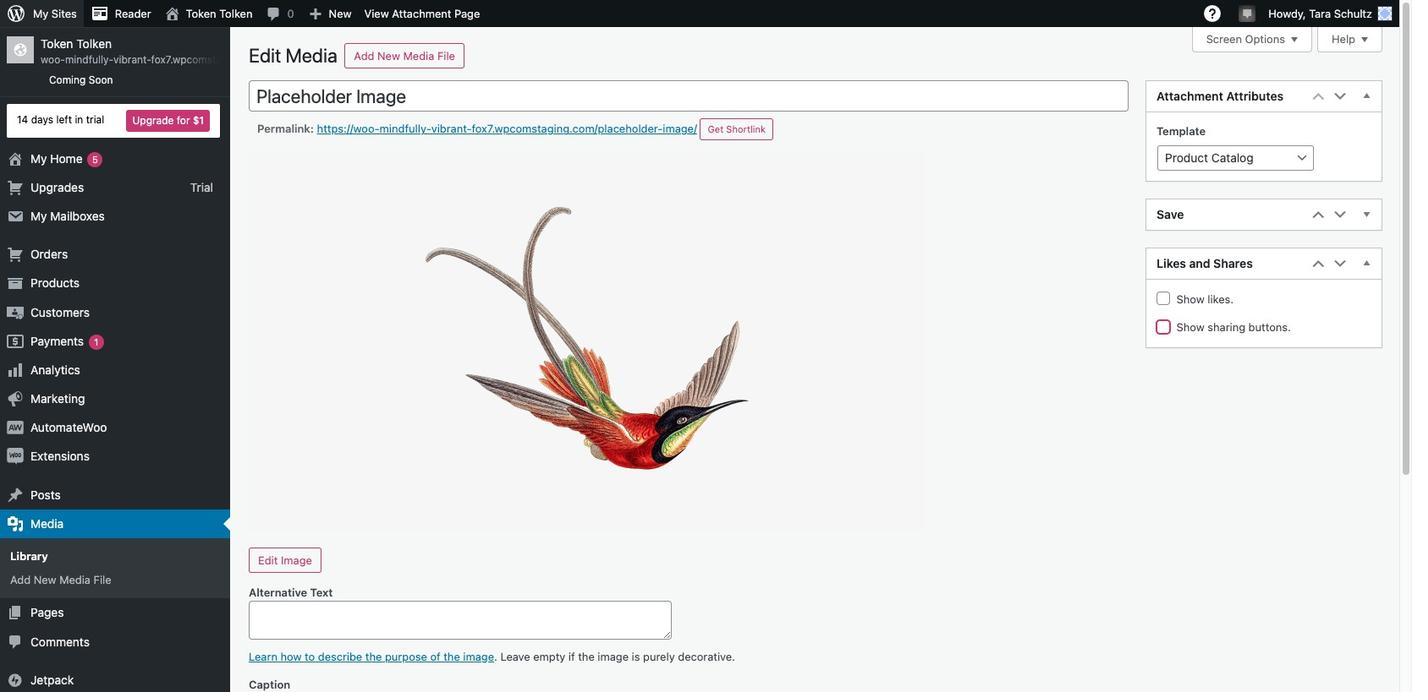 Task type: locate. For each thing, give the bounding box(es) containing it.
analytics
[[30, 363, 80, 377]]

tolken up soon
[[76, 36, 112, 51]]

permalink:
[[257, 122, 314, 136]]

0 horizontal spatial the
[[365, 650, 382, 664]]

0 horizontal spatial new
[[34, 574, 56, 587]]

2 vertical spatial my
[[30, 209, 47, 223]]

14 days left in trial
[[17, 114, 104, 126]]

new inside toolbar "navigation"
[[329, 7, 352, 20]]

the right if
[[578, 650, 595, 664]]

2 horizontal spatial the
[[578, 650, 595, 664]]

file down library link
[[94, 574, 111, 587]]

likes and shares
[[1157, 256, 1253, 271]]

view attachment page
[[364, 7, 480, 20]]

get shortlink
[[708, 124, 766, 135]]

comments link
[[0, 628, 230, 657]]

empty
[[533, 650, 565, 664]]

.
[[494, 650, 497, 664]]

the right of
[[444, 650, 460, 664]]

upgrade for $1 button
[[126, 110, 210, 132]]

2 the from the left
[[444, 650, 460, 664]]

my home 5
[[30, 151, 98, 165]]

token inside token tolken woo-mindfully-vibrant-fox7.wpcomstaging.com coming soon
[[41, 36, 73, 51]]

0 vertical spatial vibrant-
[[113, 53, 151, 66]]

None text field
[[249, 80, 1129, 112]]

my for my mailboxes
[[30, 209, 47, 223]]

my sites
[[33, 7, 77, 20]]

marketing link
[[0, 385, 230, 414]]

add new media file down view attachment page
[[354, 49, 455, 63]]

1 vertical spatial vibrant-
[[431, 122, 472, 136]]

1 the from the left
[[365, 650, 382, 664]]

new down view
[[377, 49, 400, 63]]

tolken inside token tolken woo-mindfully-vibrant-fox7.wpcomstaging.com coming soon
[[76, 36, 112, 51]]

1 vertical spatial tolken
[[76, 36, 112, 51]]

5
[[92, 154, 98, 165]]

main menu navigation
[[0, 27, 266, 693]]

0 vertical spatial my
[[33, 7, 48, 20]]

2 horizontal spatial new
[[377, 49, 400, 63]]

if
[[568, 650, 575, 664]]

1 horizontal spatial the
[[444, 650, 460, 664]]

show right show likes. option
[[1176, 292, 1204, 306]]

0 vertical spatial attachment
[[392, 7, 451, 20]]

1 horizontal spatial attachment
[[1157, 89, 1223, 103]]

upgrade for $1
[[132, 114, 204, 127]]

1 horizontal spatial mindfully-
[[380, 122, 431, 136]]

file
[[437, 49, 455, 63], [94, 574, 111, 587]]

template
[[1157, 124, 1206, 138]]

image left is
[[598, 650, 629, 664]]

3 the from the left
[[578, 650, 595, 664]]

0 vertical spatial add
[[354, 49, 374, 63]]

screen options
[[1206, 33, 1285, 46]]

0 horizontal spatial image
[[463, 650, 494, 664]]

my left sites
[[33, 7, 48, 20]]

the
[[365, 650, 382, 664], [444, 650, 460, 664], [578, 650, 595, 664]]

0 horizontal spatial token
[[41, 36, 73, 51]]

attachment up template on the top right of the page
[[1157, 89, 1223, 103]]

1
[[94, 336, 99, 347]]

new
[[329, 7, 352, 20], [377, 49, 400, 63], [34, 574, 56, 587]]

add
[[354, 49, 374, 63], [10, 574, 31, 587]]

attachment right view
[[392, 7, 451, 20]]

products
[[30, 276, 80, 290]]

media down view attachment page
[[403, 49, 434, 63]]

1 vertical spatial new
[[377, 49, 400, 63]]

file inside main menu navigation
[[94, 574, 111, 587]]

1 horizontal spatial add
[[354, 49, 374, 63]]

fox7.wpcomstaging.com/placeholder-
[[472, 122, 663, 136]]

jetpack link
[[0, 666, 230, 693]]

sites
[[51, 7, 77, 20]]

image left leave
[[463, 650, 494, 664]]

likes.
[[1208, 292, 1234, 306]]

add new media file up pages
[[10, 574, 111, 587]]

learn how to describe the purpose of the image link
[[249, 650, 494, 664]]

0 horizontal spatial vibrant-
[[113, 53, 151, 66]]

1 vertical spatial show
[[1176, 321, 1204, 334]]

0 vertical spatial token
[[186, 7, 216, 20]]

1 show from the top
[[1176, 292, 1204, 306]]

the left the purpose
[[365, 650, 382, 664]]

token
[[186, 7, 216, 20], [41, 36, 73, 51]]

0 vertical spatial show
[[1176, 292, 1204, 306]]

1 horizontal spatial vibrant-
[[431, 122, 472, 136]]

attachment attributes
[[1157, 89, 1284, 103]]

extensions
[[30, 450, 90, 464]]

1 horizontal spatial add new media file
[[354, 49, 455, 63]]

pages link
[[0, 599, 230, 628]]

purely
[[643, 650, 675, 664]]

0 vertical spatial file
[[437, 49, 455, 63]]

1 vertical spatial my
[[30, 151, 47, 165]]

my
[[33, 7, 48, 20], [30, 151, 47, 165], [30, 209, 47, 223]]

jetpack
[[30, 673, 74, 688]]

fox7.wpcomstaging.com
[[151, 53, 266, 66]]

0 horizontal spatial tolken
[[76, 36, 112, 51]]

0 vertical spatial add new media file link
[[345, 43, 464, 69]]

my mailboxes link
[[0, 202, 230, 231]]

shortlink
[[726, 124, 766, 135]]

1 image from the left
[[463, 650, 494, 664]]

edit
[[249, 44, 281, 67]]

2 show from the top
[[1176, 321, 1204, 334]]

media down new link
[[285, 44, 337, 67]]

howdy,
[[1268, 7, 1306, 20]]

add down view
[[354, 49, 374, 63]]

my inside toolbar "navigation"
[[33, 7, 48, 20]]

1 vertical spatial add
[[10, 574, 31, 587]]

None button
[[249, 548, 321, 574]]

0 horizontal spatial attachment
[[392, 7, 451, 20]]

1 vertical spatial add new media file
[[10, 574, 111, 587]]

attachment inside toolbar "navigation"
[[392, 7, 451, 20]]

tolken left the 0 link at left
[[219, 7, 253, 20]]

add inside main menu navigation
[[10, 574, 31, 587]]

my left the home
[[30, 151, 47, 165]]

0 horizontal spatial add
[[10, 574, 31, 587]]

buttons.
[[1248, 321, 1291, 334]]

attributes
[[1226, 89, 1284, 103]]

0 vertical spatial new
[[329, 7, 352, 20]]

2 vertical spatial new
[[34, 574, 56, 587]]

help button
[[1317, 27, 1382, 52]]

media
[[285, 44, 337, 67], [403, 49, 434, 63], [30, 517, 64, 531], [59, 574, 91, 587]]

add down library
[[10, 574, 31, 587]]

media up pages
[[59, 574, 91, 587]]

image/
[[663, 122, 697, 136]]

token up 'woo-'
[[41, 36, 73, 51]]

0 vertical spatial tolken
[[219, 7, 253, 20]]

0 horizontal spatial mindfully-
[[65, 53, 113, 66]]

add new media file link down view attachment page
[[345, 43, 464, 69]]

vibrant- inside token tolken woo-mindfully-vibrant-fox7.wpcomstaging.com coming soon
[[113, 53, 151, 66]]

upgrade
[[132, 114, 174, 127]]

0 horizontal spatial add new media file link
[[0, 569, 230, 593]]

library
[[10, 550, 48, 563]]

tolken for token tolken
[[219, 7, 253, 20]]

new down library
[[34, 574, 56, 587]]

mindfully-
[[65, 53, 113, 66], [380, 122, 431, 136]]

posts link
[[0, 481, 230, 510]]

1 horizontal spatial add new media file link
[[345, 43, 464, 69]]

1 horizontal spatial new
[[329, 7, 352, 20]]

https://woo-mindfully-vibrant-fox7.wpcomstaging.com/placeholder-image/ link
[[317, 119, 697, 139]]

show
[[1176, 292, 1204, 306], [1176, 321, 1204, 334]]

1 horizontal spatial token
[[186, 7, 216, 20]]

file down page
[[437, 49, 455, 63]]

show sharing buttons.
[[1173, 321, 1291, 334]]

1 horizontal spatial tolken
[[219, 7, 253, 20]]

tara
[[1309, 7, 1331, 20]]

show right show sharing buttons. 'option'
[[1176, 321, 1204, 334]]

token up fox7.wpcomstaging.com
[[186, 7, 216, 20]]

woo-
[[41, 53, 65, 66]]

1 vertical spatial token
[[41, 36, 73, 51]]

tolken
[[219, 7, 253, 20], [76, 36, 112, 51]]

0 horizontal spatial file
[[94, 574, 111, 587]]

token inside toolbar "navigation"
[[186, 7, 216, 20]]

payments 1
[[30, 334, 99, 348]]

0 vertical spatial add new media file
[[354, 49, 455, 63]]

token for token tolken woo-mindfully-vibrant-fox7.wpcomstaging.com coming soon
[[41, 36, 73, 51]]

my sites link
[[0, 0, 84, 27]]

new left view
[[329, 7, 352, 20]]

0 horizontal spatial add new media file
[[10, 574, 111, 587]]

token tolken link
[[158, 0, 259, 27]]

how
[[280, 650, 302, 664]]

trial
[[86, 114, 104, 126]]

my for my home 5
[[30, 151, 47, 165]]

my down 'upgrades'
[[30, 209, 47, 223]]

is
[[632, 650, 640, 664]]

2 image from the left
[[598, 650, 629, 664]]

my mailboxes
[[30, 209, 105, 223]]

add new media file link up pages 'link'
[[0, 569, 230, 593]]

1 horizontal spatial image
[[598, 650, 629, 664]]

upgrades
[[30, 180, 84, 194]]

image
[[463, 650, 494, 664], [598, 650, 629, 664]]

1 vertical spatial attachment
[[1157, 89, 1223, 103]]

0 vertical spatial mindfully-
[[65, 53, 113, 66]]

1 vertical spatial file
[[94, 574, 111, 587]]

soon
[[89, 74, 113, 86]]

tolken inside toolbar "navigation"
[[219, 7, 253, 20]]

learn
[[249, 650, 277, 664]]



Task type: describe. For each thing, give the bounding box(es) containing it.
orders
[[30, 247, 68, 262]]

library link
[[0, 545, 230, 569]]

mindfully- inside token tolken woo-mindfully-vibrant-fox7.wpcomstaging.com coming soon
[[65, 53, 113, 66]]

help
[[1332, 33, 1355, 46]]

14
[[17, 114, 28, 126]]

view
[[364, 7, 389, 20]]

toolbar navigation
[[0, 0, 1399, 30]]

left
[[56, 114, 72, 126]]

get shortlink button
[[700, 119, 773, 141]]

https://woo-
[[317, 122, 380, 136]]

alternative text
[[249, 586, 333, 600]]

pages
[[30, 606, 64, 620]]

howdy, tara schultz
[[1268, 7, 1372, 20]]

comments
[[30, 635, 90, 649]]

show for sharing
[[1176, 321, 1204, 334]]

permalink: https://woo-mindfully-vibrant-fox7.wpcomstaging.com/placeholder-image/
[[257, 122, 697, 136]]

schultz
[[1334, 7, 1372, 20]]

Show sharing buttons. checkbox
[[1157, 320, 1170, 334]]

analytics link
[[0, 356, 230, 385]]

1 vertical spatial add new media file link
[[0, 569, 230, 593]]

products link
[[0, 269, 230, 298]]

posts
[[30, 488, 61, 502]]

automatewoo
[[30, 421, 107, 435]]

learn how to describe the purpose of the image . leave empty if the image is purely decorative.
[[249, 650, 735, 664]]

purpose
[[385, 650, 427, 664]]

home
[[50, 151, 83, 165]]

decorative.
[[678, 650, 735, 664]]

screen
[[1206, 33, 1242, 46]]

describe
[[318, 650, 362, 664]]

Alternative Text text field
[[249, 602, 672, 641]]

payments
[[30, 334, 84, 348]]

$1
[[193, 114, 204, 127]]

and
[[1189, 256, 1210, 271]]

1 vertical spatial mindfully-
[[380, 122, 431, 136]]

for
[[177, 114, 190, 127]]

Show likes. checkbox
[[1157, 292, 1170, 306]]

mailboxes
[[50, 209, 105, 223]]

screen options button
[[1192, 27, 1312, 52]]

days
[[31, 114, 53, 126]]

my for my sites
[[33, 7, 48, 20]]

0
[[287, 7, 294, 20]]

1 horizontal spatial file
[[437, 49, 455, 63]]

customers
[[30, 305, 90, 319]]

options
[[1245, 33, 1285, 46]]

get
[[708, 124, 724, 135]]

sharing
[[1208, 321, 1245, 334]]

save
[[1157, 207, 1184, 222]]

coming
[[49, 74, 86, 86]]

show likes.
[[1173, 292, 1234, 306]]

show for likes.
[[1176, 292, 1204, 306]]

media down the posts
[[30, 517, 64, 531]]

extensions link
[[0, 443, 230, 472]]

view attachment page link
[[358, 0, 487, 27]]

notification image
[[1241, 6, 1254, 19]]

to
[[305, 650, 315, 664]]

token for token tolken
[[186, 7, 216, 20]]

leave
[[500, 650, 530, 664]]

new link
[[301, 0, 358, 27]]

tolken for token tolken woo-mindfully-vibrant-fox7.wpcomstaging.com coming soon
[[76, 36, 112, 51]]

reader link
[[84, 0, 158, 27]]

orders link
[[0, 240, 230, 269]]

reader
[[115, 7, 151, 20]]

token tolken woo-mindfully-vibrant-fox7.wpcomstaging.com coming soon
[[41, 36, 266, 86]]

media link
[[0, 510, 230, 539]]

likes
[[1157, 256, 1186, 271]]

text
[[310, 586, 333, 600]]

edit media
[[249, 44, 337, 67]]

new inside main menu navigation
[[34, 574, 56, 587]]

shares
[[1213, 256, 1253, 271]]

add new media file inside main menu navigation
[[10, 574, 111, 587]]

0 link
[[259, 0, 301, 27]]

trial
[[190, 180, 213, 194]]



Task type: vqa. For each thing, say whether or not it's contained in the screenshot.
finish setup
no



